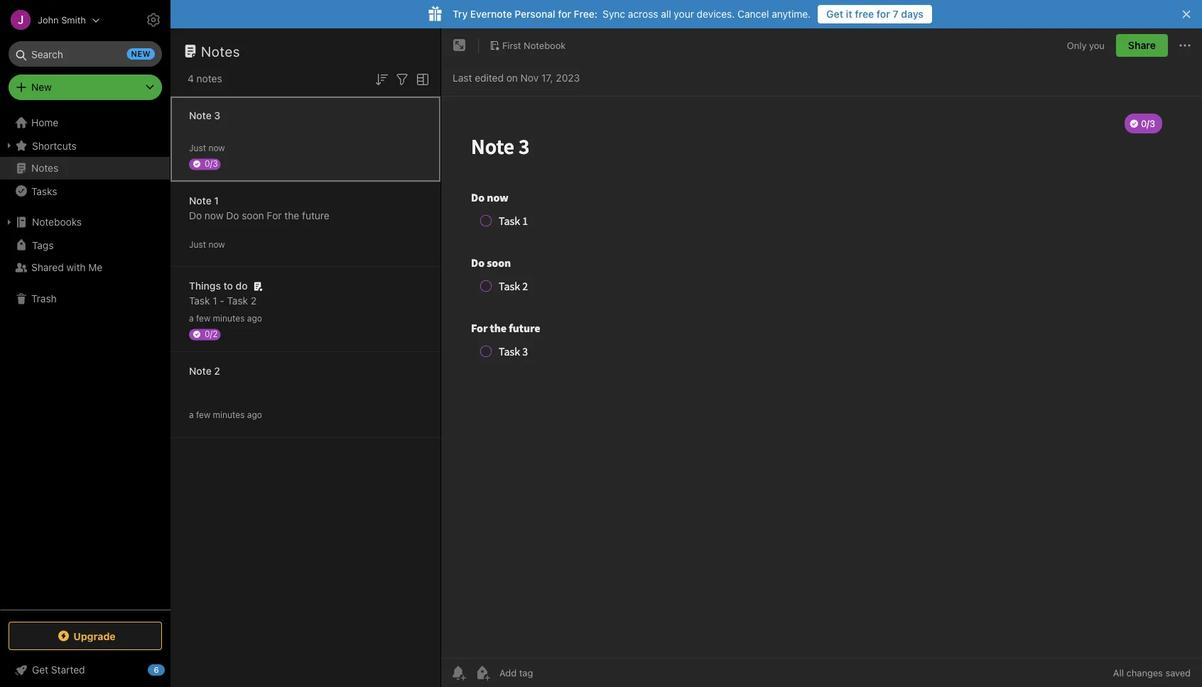 Task type: describe. For each thing, give the bounding box(es) containing it.
all changes saved
[[1113, 668, 1191, 679]]

add filters image
[[394, 71, 411, 88]]

4 notes
[[188, 73, 222, 85]]

note for note 2
[[189, 366, 212, 377]]

all
[[1113, 668, 1124, 679]]

evernote
[[470, 8, 512, 20]]

notes inside 'link'
[[31, 162, 58, 174]]

View options field
[[411, 70, 431, 88]]

first
[[502, 40, 521, 51]]

the
[[284, 210, 299, 222]]

0 horizontal spatial 2
[[214, 366, 220, 377]]

only
[[1067, 40, 1087, 51]]

tags
[[32, 239, 54, 251]]

0/3
[[205, 159, 218, 169]]

0/2
[[205, 329, 218, 339]]

trash
[[31, 293, 57, 305]]

note window element
[[441, 28, 1202, 688]]

2 few from the top
[[196, 410, 210, 420]]

notes
[[197, 73, 222, 85]]

notes link
[[0, 157, 170, 180]]

1 vertical spatial now
[[205, 210, 223, 222]]

notebooks
[[32, 216, 82, 228]]

shortcuts button
[[0, 134, 170, 157]]

Note Editor text field
[[441, 97, 1202, 659]]

home
[[31, 117, 58, 129]]

things to do
[[189, 280, 248, 292]]

2 ago from the top
[[247, 410, 262, 420]]

days
[[901, 8, 924, 20]]

you
[[1089, 40, 1105, 51]]

note for note 3
[[189, 110, 212, 121]]

saved
[[1166, 668, 1191, 679]]

upgrade
[[73, 631, 116, 642]]

for for free:
[[558, 8, 571, 20]]

1 do from the left
[[189, 210, 202, 222]]

do now do soon for the future
[[189, 210, 329, 222]]

Search text field
[[18, 41, 152, 67]]

click to collapse image
[[165, 661, 176, 679]]

soon
[[242, 210, 264, 222]]

get it free for 7 days
[[826, 8, 924, 20]]

1 horizontal spatial 2
[[251, 295, 257, 307]]

1 ago from the top
[[247, 314, 262, 324]]

1 for note
[[214, 195, 219, 207]]

1 a few minutes ago from the top
[[189, 314, 262, 324]]

1 a from the top
[[189, 314, 194, 324]]

get started
[[32, 665, 85, 676]]

john
[[38, 15, 59, 25]]

shared
[[31, 262, 64, 274]]

6
[[154, 666, 159, 675]]

3
[[214, 110, 220, 121]]

on
[[506, 72, 518, 84]]

2 a from the top
[[189, 410, 194, 420]]

personal
[[515, 8, 555, 20]]

first notebook button
[[485, 36, 571, 55]]

with
[[66, 262, 86, 274]]

0 vertical spatial now
[[208, 143, 225, 153]]

4
[[188, 73, 194, 85]]

task 1 - task 2
[[189, 295, 257, 307]]

last
[[453, 72, 472, 84]]

Add filters field
[[394, 70, 411, 88]]

last edited on nov 17, 2023
[[453, 72, 580, 84]]

shared with me link
[[0, 256, 170, 279]]

1 few from the top
[[196, 314, 210, 324]]

shortcuts
[[32, 140, 77, 152]]

settings image
[[145, 11, 162, 28]]

get it free for 7 days button
[[818, 5, 932, 23]]

Sort options field
[[373, 70, 390, 88]]

get for get started
[[32, 665, 48, 676]]

1 just from the top
[[189, 143, 206, 153]]

expand note image
[[451, 37, 468, 54]]

tasks button
[[0, 180, 170, 202]]

future
[[302, 210, 329, 222]]



Task type: vqa. For each thing, say whether or not it's contained in the screenshot.
Heading level field
no



Task type: locate. For each thing, give the bounding box(es) containing it.
note 1
[[189, 195, 219, 207]]

0 vertical spatial note
[[189, 110, 212, 121]]

notebooks link
[[0, 211, 170, 234]]

first notebook
[[502, 40, 566, 51]]

just now up 0/3
[[189, 143, 225, 153]]

devices.
[[697, 8, 735, 20]]

1 minutes from the top
[[213, 314, 245, 324]]

0 horizontal spatial notes
[[31, 162, 58, 174]]

nov
[[521, 72, 539, 84]]

notes up notes
[[201, 43, 240, 59]]

few
[[196, 314, 210, 324], [196, 410, 210, 420]]

Help and Learning task checklist field
[[0, 659, 171, 682]]

across
[[628, 8, 658, 20]]

home link
[[0, 112, 171, 134]]

edited
[[475, 72, 504, 84]]

trash link
[[0, 288, 170, 310]]

2023
[[556, 72, 580, 84]]

upgrade button
[[9, 622, 162, 651]]

notebook
[[524, 40, 566, 51]]

minutes down the note 2
[[213, 410, 245, 420]]

1 vertical spatial minutes
[[213, 410, 245, 420]]

now up 0/3
[[208, 143, 225, 153]]

task
[[189, 295, 210, 307], [227, 295, 248, 307]]

0 vertical spatial notes
[[201, 43, 240, 59]]

tree
[[0, 112, 171, 610]]

0 vertical spatial just now
[[189, 143, 225, 153]]

add tag image
[[474, 665, 491, 682]]

1 vertical spatial just now
[[189, 240, 225, 250]]

get left it
[[826, 8, 843, 20]]

1 vertical spatial notes
[[31, 162, 58, 174]]

just up 0/3
[[189, 143, 206, 153]]

just
[[189, 143, 206, 153], [189, 240, 206, 250]]

2
[[251, 295, 257, 307], [214, 366, 220, 377]]

2 vertical spatial now
[[208, 240, 225, 250]]

1 horizontal spatial notes
[[201, 43, 240, 59]]

0 horizontal spatial get
[[32, 665, 48, 676]]

just now up things
[[189, 240, 225, 250]]

shared with me
[[31, 262, 102, 274]]

get for get it free for 7 days
[[826, 8, 843, 20]]

note down 0/3
[[189, 195, 212, 207]]

try evernote personal for free: sync across all your devices. cancel anytime.
[[453, 8, 811, 20]]

1 vertical spatial a few minutes ago
[[189, 410, 262, 420]]

now down 'note 1'
[[205, 210, 223, 222]]

new search field
[[18, 41, 155, 67]]

it
[[846, 8, 852, 20]]

a few minutes ago down the note 2
[[189, 410, 262, 420]]

a few minutes ago down task 1 - task 2
[[189, 314, 262, 324]]

notes
[[201, 43, 240, 59], [31, 162, 58, 174]]

john smith
[[38, 15, 86, 25]]

me
[[88, 262, 102, 274]]

new button
[[9, 75, 162, 100]]

new
[[131, 49, 151, 59]]

0 vertical spatial a
[[189, 314, 194, 324]]

1 horizontal spatial task
[[227, 295, 248, 307]]

2 just from the top
[[189, 240, 206, 250]]

expand notebooks image
[[4, 217, 15, 228]]

1 note from the top
[[189, 110, 212, 121]]

0 vertical spatial 1
[[214, 195, 219, 207]]

to
[[223, 280, 233, 292]]

minutes
[[213, 314, 245, 324], [213, 410, 245, 420]]

more actions image
[[1177, 37, 1194, 54]]

now
[[208, 143, 225, 153], [205, 210, 223, 222], [208, 240, 225, 250]]

1 vertical spatial ago
[[247, 410, 262, 420]]

1 vertical spatial just
[[189, 240, 206, 250]]

get inside help and learning task checklist field
[[32, 665, 48, 676]]

1 down 0/3
[[214, 195, 219, 207]]

0 vertical spatial get
[[826, 8, 843, 20]]

get
[[826, 8, 843, 20], [32, 665, 48, 676]]

notes up tasks
[[31, 162, 58, 174]]

anytime.
[[772, 8, 811, 20]]

a down the note 2
[[189, 410, 194, 420]]

1 horizontal spatial for
[[877, 8, 890, 20]]

sync
[[603, 8, 625, 20]]

2 task from the left
[[227, 295, 248, 307]]

do down 'note 1'
[[189, 210, 202, 222]]

note for note 1
[[189, 195, 212, 207]]

a
[[189, 314, 194, 324], [189, 410, 194, 420]]

do
[[236, 280, 248, 292]]

for left free:
[[558, 8, 571, 20]]

2 down 0/2
[[214, 366, 220, 377]]

free:
[[574, 8, 598, 20]]

1 vertical spatial get
[[32, 665, 48, 676]]

2 right '-' on the left of page
[[251, 295, 257, 307]]

2 a few minutes ago from the top
[[189, 410, 262, 420]]

note 2
[[189, 366, 220, 377]]

changes
[[1127, 668, 1163, 679]]

0 vertical spatial ago
[[247, 314, 262, 324]]

a down things
[[189, 314, 194, 324]]

add a reminder image
[[450, 665, 467, 682]]

things
[[189, 280, 221, 292]]

0 horizontal spatial do
[[189, 210, 202, 222]]

1 left '-' on the left of page
[[213, 295, 217, 307]]

0 vertical spatial minutes
[[213, 314, 245, 324]]

note
[[189, 110, 212, 121], [189, 195, 212, 207], [189, 366, 212, 377]]

2 note from the top
[[189, 195, 212, 207]]

a few minutes ago
[[189, 314, 262, 324], [189, 410, 262, 420]]

1 just now from the top
[[189, 143, 225, 153]]

try
[[453, 8, 468, 20]]

ago
[[247, 314, 262, 324], [247, 410, 262, 420]]

-
[[220, 295, 224, 307]]

1 task from the left
[[189, 295, 210, 307]]

0 vertical spatial 2
[[251, 295, 257, 307]]

new
[[31, 81, 52, 93]]

tags button
[[0, 234, 170, 256]]

your
[[674, 8, 694, 20]]

tree containing home
[[0, 112, 171, 610]]

only you
[[1067, 40, 1105, 51]]

note 3
[[189, 110, 220, 121]]

get inside button
[[826, 8, 843, 20]]

do left soon
[[226, 210, 239, 222]]

all
[[661, 8, 671, 20]]

get left started at the bottom
[[32, 665, 48, 676]]

2 vertical spatial note
[[189, 366, 212, 377]]

0 horizontal spatial task
[[189, 295, 210, 307]]

for
[[558, 8, 571, 20], [877, 8, 890, 20]]

1 horizontal spatial get
[[826, 8, 843, 20]]

just up things
[[189, 240, 206, 250]]

Account field
[[0, 6, 100, 34]]

minutes down task 1 - task 2
[[213, 314, 245, 324]]

do
[[189, 210, 202, 222], [226, 210, 239, 222]]

More actions field
[[1177, 34, 1194, 57]]

0 vertical spatial a few minutes ago
[[189, 314, 262, 324]]

1 vertical spatial note
[[189, 195, 212, 207]]

1
[[214, 195, 219, 207], [213, 295, 217, 307]]

few up 0/2
[[196, 314, 210, 324]]

7
[[893, 8, 899, 20]]

0 horizontal spatial for
[[558, 8, 571, 20]]

share
[[1128, 39, 1156, 51]]

2 minutes from the top
[[213, 410, 245, 420]]

0 vertical spatial just
[[189, 143, 206, 153]]

1 for task
[[213, 295, 217, 307]]

share button
[[1116, 34, 1168, 57]]

for left 7
[[877, 8, 890, 20]]

started
[[51, 665, 85, 676]]

3 note from the top
[[189, 366, 212, 377]]

smith
[[61, 15, 86, 25]]

2 just now from the top
[[189, 240, 225, 250]]

few down the note 2
[[196, 410, 210, 420]]

now up things to do
[[208, 240, 225, 250]]

2 for from the left
[[877, 8, 890, 20]]

1 vertical spatial few
[[196, 410, 210, 420]]

for
[[267, 210, 282, 222]]

for inside button
[[877, 8, 890, 20]]

1 vertical spatial a
[[189, 410, 194, 420]]

1 for from the left
[[558, 8, 571, 20]]

tasks
[[31, 185, 57, 197]]

0 vertical spatial few
[[196, 314, 210, 324]]

cancel
[[738, 8, 769, 20]]

note down 0/2
[[189, 366, 212, 377]]

2 do from the left
[[226, 210, 239, 222]]

for for 7
[[877, 8, 890, 20]]

1 horizontal spatial do
[[226, 210, 239, 222]]

17,
[[541, 72, 553, 84]]

1 vertical spatial 1
[[213, 295, 217, 307]]

Add tag field
[[498, 668, 605, 680]]

free
[[855, 8, 874, 20]]

note left 3
[[189, 110, 212, 121]]

task down do
[[227, 295, 248, 307]]

task down things
[[189, 295, 210, 307]]

just now
[[189, 143, 225, 153], [189, 240, 225, 250]]

1 vertical spatial 2
[[214, 366, 220, 377]]



